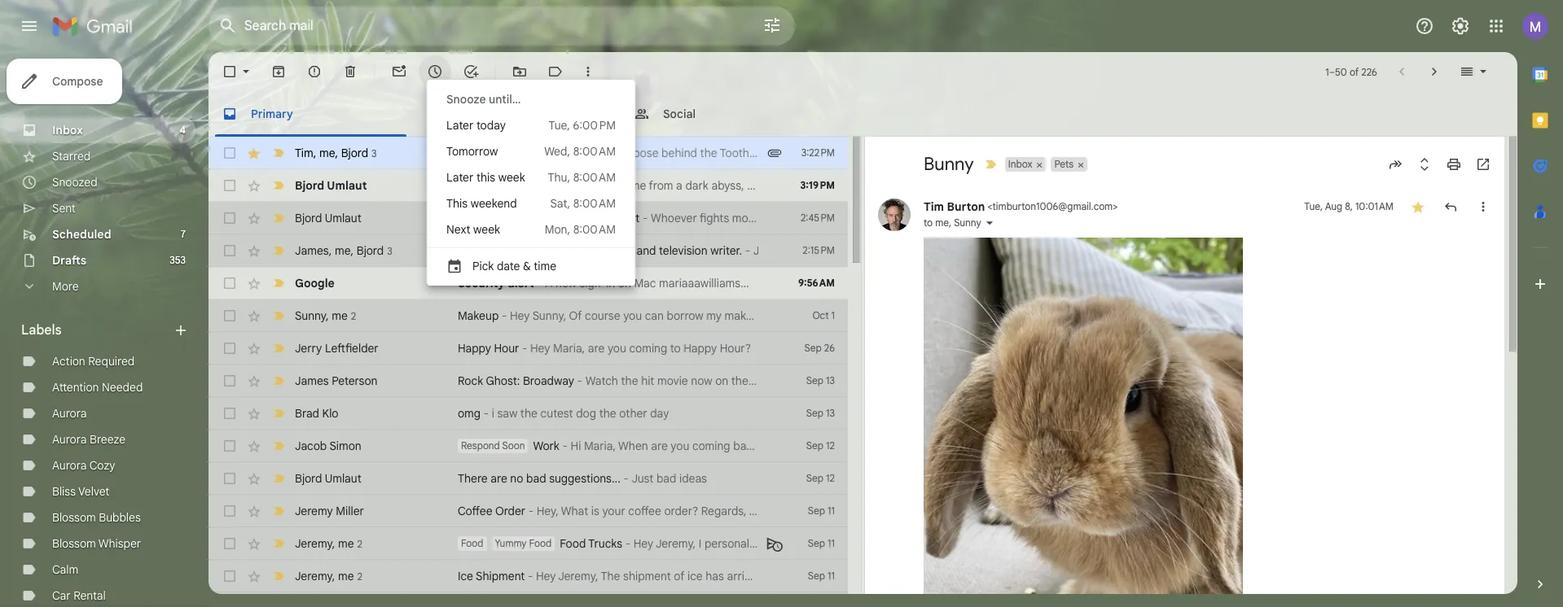 Task type: vqa. For each thing, say whether or not it's contained in the screenshot.
Alrt LINK
no



Task type: describe. For each thing, give the bounding box(es) containing it.
8,
[[1345, 200, 1353, 213]]

- right writer.
[[745, 244, 751, 258]]

sep 12 for jacob simon
[[806, 440, 835, 452]]

jerry
[[295, 341, 322, 356]]

aurora for aurora breeze
[[52, 433, 87, 447]]

later this week
[[446, 170, 525, 185]]

tim burton cell
[[924, 200, 1118, 214]]

television
[[659, 244, 708, 258]]

re: gorge of the jungle -
[[458, 178, 598, 193]]

6:00 pm
[[573, 118, 616, 133]]

3 row from the top
[[209, 202, 848, 235]]

jacob simon
[[295, 439, 362, 454]]

2 bjord umlaut from the top
[[295, 211, 362, 226]]

alert
[[508, 276, 534, 291]]

>
[[1113, 200, 1118, 213]]

rock
[[458, 374, 483, 389]]

jerry leftfielder
[[295, 341, 379, 356]]

row containing james
[[209, 235, 848, 267]]

0 horizontal spatial coming
[[629, 341, 667, 356]]

makeup -
[[458, 309, 510, 323]]

aurora breeze link
[[52, 433, 126, 447]]

movie
[[657, 374, 688, 389]]

row containing jerry leftfielder
[[209, 332, 848, 365]]

bjord umlaut for re:
[[295, 178, 367, 193]]

row containing sunny
[[209, 300, 848, 332]]

- right thought
[[643, 211, 648, 226]]

breeze
[[90, 433, 126, 447]]

coffee
[[458, 504, 493, 519]]

oct
[[813, 310, 829, 322]]

timburton1006@gmail.com
[[993, 200, 1113, 213]]

hour?
[[720, 341, 751, 356]]

action required
[[52, 354, 135, 369]]

gorge
[[478, 178, 512, 193]]

action required link
[[52, 354, 135, 369]]

food right yummy
[[529, 538, 552, 550]]

bliss
[[52, 485, 76, 499]]

of
[[515, 178, 526, 193]]

the right dog
[[599, 407, 616, 421]]

security alert -
[[458, 276, 545, 291]]

sep 11 for ice shipment -
[[808, 570, 835, 583]]

this weekend
[[446, 196, 517, 211]]

sent
[[52, 201, 76, 216]]

american
[[540, 244, 589, 258]]

tue, aug 8, 10:01 am cell
[[1305, 199, 1394, 215]]

peterson
[[332, 374, 378, 389]]

hey,
[[537, 504, 559, 519]]

umlaut for there
[[325, 472, 362, 486]]

later for later this week
[[446, 170, 474, 185]]

work?
[[775, 439, 806, 454]]

action
[[52, 354, 85, 369]]

to me , sunny
[[924, 217, 981, 229]]

pets for pets bunny
[[461, 147, 480, 159]]

writer.
[[711, 244, 742, 258]]

respond soon work - hi maria, when are you coming back to work? best, jacob
[[461, 439, 869, 454]]

1 horizontal spatial are
[[588, 341, 605, 356]]

mon,
[[545, 222, 570, 237]]

2 sep 13 from the top
[[806, 407, 835, 420]]

snooze image
[[427, 64, 443, 80]]

date
[[497, 259, 520, 274]]

aug
[[1325, 200, 1343, 213]]

12 for bjord umlaut
[[826, 473, 835, 485]]

0 vertical spatial you
[[608, 341, 626, 356]]

just
[[632, 472, 654, 486]]

broadway
[[523, 374, 574, 389]]

tue, for tue, aug 8, 10:01 am
[[1305, 200, 1323, 213]]

advanced search options image
[[756, 9, 789, 42]]

row containing jeremy miller
[[209, 495, 848, 528]]

2 for ice shipment -
[[357, 571, 362, 583]]

0 vertical spatial maria,
[[553, 341, 585, 356]]

google
[[295, 276, 335, 291]]

snooze menu menu
[[427, 80, 635, 286]]

food for food
[[461, 538, 484, 550]]

tim for ,
[[295, 145, 313, 160]]

omg
[[458, 407, 481, 421]]

settings image
[[1451, 16, 1471, 36]]

0 vertical spatial sunny
[[954, 217, 981, 229]]

2 for makeup -
[[351, 310, 356, 322]]

ice shipment -
[[458, 569, 536, 584]]

the right 'saw'
[[520, 407, 538, 421]]

promotions
[[457, 106, 518, 121]]

2 happy from the left
[[684, 341, 717, 356]]

the left hit
[[621, 374, 638, 389]]

Search mail text field
[[244, 18, 717, 34]]

11 for coffee order - hey, what is your coffee order? regards, jeremy
[[828, 505, 835, 517]]

drafts
[[52, 253, 86, 268]]

hey
[[530, 341, 550, 356]]

has attachment image
[[767, 145, 783, 161]]

bjord umlaut for there
[[295, 472, 362, 486]]

tim burton < timburton1006@gmail.com >
[[924, 200, 1118, 214]]

later for later today
[[446, 118, 474, 133]]

happy hour - hey maria, are you coming to happy hour?
[[458, 341, 751, 356]]

2 sep 11 from the top
[[808, 538, 835, 550]]

- left hi
[[562, 439, 568, 454]]

bliss velvet link
[[52, 485, 109, 499]]

thu,
[[548, 170, 570, 185]]

main menu image
[[20, 16, 39, 36]]

3:19 pm
[[800, 179, 835, 191]]

2:15 pm
[[803, 244, 835, 257]]

hour
[[494, 341, 519, 356]]

coffee order - hey, what is your coffee order? regards, jeremy
[[458, 504, 787, 519]]

sep 12 for bjord umlaut
[[806, 473, 835, 485]]

oct 1
[[813, 310, 835, 322]]

8:00 am for wed, 8:00 am
[[573, 144, 616, 159]]

archive image
[[270, 64, 287, 80]]

james peterson
[[295, 374, 378, 389]]

more button
[[0, 274, 196, 300]]

1 vertical spatial week
[[473, 222, 500, 237]]

blossom for blossom bubbles
[[52, 511, 96, 525]]

miller
[[336, 504, 364, 519]]

primary
[[251, 106, 293, 121]]

starred
[[52, 149, 91, 164]]

0 horizontal spatial to
[[670, 341, 681, 356]]

on
[[715, 374, 728, 389]]

12 for jacob simon
[[826, 440, 835, 452]]

inbox link
[[52, 123, 83, 138]]

has scheduled message image
[[767, 536, 783, 552]]

aurora link
[[52, 407, 87, 421]]

weekend
[[471, 196, 517, 211]]

when
[[618, 439, 648, 454]]

show details image
[[985, 218, 994, 228]]

makeup
[[458, 309, 499, 323]]

toggle split pane mode image
[[1459, 64, 1475, 80]]

1 horizontal spatial bunny
[[924, 153, 974, 175]]

10:01 am
[[1356, 200, 1394, 213]]

mon, 8:00 am
[[545, 222, 616, 237]]

0 horizontal spatial are
[[491, 472, 507, 486]]

food trucks -
[[560, 537, 634, 552]]

labels navigation
[[0, 52, 209, 608]]

snoozed link
[[52, 175, 98, 190]]

pets for pets
[[1055, 158, 1074, 170]]

ice
[[458, 569, 473, 584]]

tim , me , bjord 3
[[295, 145, 377, 160]]

car
[[52, 589, 71, 604]]

- right the trucks
[[625, 537, 631, 552]]

aurora cozy link
[[52, 459, 115, 473]]

rock ghost: broadway - watch the hit movie now on the stage!
[[458, 374, 783, 389]]

move to image
[[512, 64, 528, 80]]

3 for tim
[[372, 147, 377, 159]]

ghost:
[[486, 374, 520, 389]]

1 horizontal spatial coming
[[692, 439, 731, 454]]

there are no bad suggestions... - just bad ideas
[[458, 472, 707, 486]]

8:00 am for mon, 8:00 am
[[573, 222, 616, 237]]

jeremy , me 2 for -
[[295, 569, 362, 584]]

more image
[[580, 64, 596, 80]]

now
[[691, 374, 713, 389]]

what
[[561, 504, 588, 519]]

tomorrow
[[446, 144, 498, 159]]

1 vertical spatial 2
[[357, 538, 362, 550]]

Starred checkbox
[[1410, 199, 1427, 215]]

your
[[602, 504, 625, 519]]

1 vertical spatial maria,
[[584, 439, 616, 454]]



Task type: locate. For each thing, give the bounding box(es) containing it.
sep 26
[[805, 342, 835, 354]]

regards,
[[701, 504, 747, 519]]

1 row from the top
[[209, 137, 848, 169]]

row
[[209, 137, 848, 169], [209, 169, 848, 202], [209, 202, 848, 235], [209, 235, 848, 267], [209, 267, 848, 300], [209, 300, 848, 332], [209, 332, 848, 365], [209, 365, 848, 398], [209, 398, 848, 430], [209, 430, 869, 463], [209, 463, 848, 495], [209, 495, 848, 528], [209, 528, 848, 561], [209, 561, 848, 593], [209, 593, 848, 608]]

- left the just
[[624, 472, 629, 486]]

later
[[446, 118, 474, 133], [446, 170, 474, 185]]

1 bjord umlaut from the top
[[295, 178, 367, 193]]

- left hey
[[522, 341, 527, 356]]

stage!
[[751, 374, 783, 389]]

2 bad from the left
[[657, 472, 677, 486]]

2 row from the top
[[209, 169, 848, 202]]

0 vertical spatial tue,
[[549, 118, 570, 133]]

bad
[[526, 472, 546, 486], [657, 472, 677, 486]]

None checkbox
[[222, 64, 238, 80], [222, 145, 238, 161], [222, 178, 238, 194], [222, 243, 238, 259], [222, 275, 238, 292], [222, 341, 238, 357], [222, 373, 238, 389], [222, 438, 238, 455], [222, 471, 238, 487], [222, 64, 238, 80], [222, 145, 238, 161], [222, 178, 238, 194], [222, 243, 238, 259], [222, 275, 238, 292], [222, 341, 238, 357], [222, 373, 238, 389], [222, 438, 238, 455], [222, 471, 238, 487]]

1 13 from the top
[[826, 375, 835, 387]]

None checkbox
[[222, 210, 238, 226], [222, 308, 238, 324], [222, 406, 238, 422], [222, 503, 238, 520], [222, 536, 238, 552], [222, 569, 238, 585], [222, 210, 238, 226], [222, 308, 238, 324], [222, 406, 238, 422], [222, 503, 238, 520], [222, 536, 238, 552], [222, 569, 238, 585]]

8:00 am for sat, 8:00 am
[[573, 196, 616, 211]]

tab list
[[1518, 52, 1563, 549], [209, 91, 1518, 137]]

work
[[533, 439, 560, 454]]

attention needed
[[52, 380, 143, 395]]

tue, inside snooze menu menu
[[549, 118, 570, 133]]

social tab
[[621, 91, 826, 137]]

blossom up "calm" link
[[52, 537, 96, 552]]

coming up hit
[[629, 341, 667, 356]]

bunny main content
[[209, 52, 1518, 608]]

0 vertical spatial week
[[498, 170, 525, 185]]

1 horizontal spatial jacob
[[837, 439, 869, 454]]

pick
[[473, 259, 494, 274]]

0 horizontal spatial sunny
[[295, 308, 326, 323]]

aurora down attention
[[52, 407, 87, 421]]

you up ideas
[[671, 439, 690, 454]]

yummy food
[[495, 538, 552, 550]]

2 horizontal spatial are
[[651, 439, 668, 454]]

to
[[924, 217, 933, 229], [670, 341, 681, 356], [761, 439, 772, 454]]

2 later from the top
[[446, 170, 474, 185]]

this
[[477, 170, 495, 185]]

cozy
[[89, 459, 115, 473]]

3 left elroy
[[387, 245, 392, 257]]

cutest
[[541, 407, 573, 421]]

0 vertical spatial 11
[[828, 505, 835, 517]]

me
[[319, 145, 335, 160], [935, 217, 949, 229], [335, 243, 351, 258], [332, 308, 348, 323], [338, 536, 354, 551], [338, 569, 354, 584]]

primary tab
[[209, 91, 413, 137]]

later down snooze
[[446, 118, 474, 133]]

delete image
[[342, 64, 358, 80]]

food for food trucks -
[[560, 537, 586, 552]]

pick date & time
[[473, 259, 557, 274]]

time
[[534, 259, 557, 274]]

maria, right hey
[[553, 341, 585, 356]]

wed,
[[544, 144, 570, 159]]

1 horizontal spatial bad
[[657, 472, 677, 486]]

bliss velvet
[[52, 485, 109, 499]]

hit
[[641, 374, 655, 389]]

food
[[550, 211, 577, 226], [560, 537, 586, 552], [461, 538, 484, 550], [529, 538, 552, 550]]

0 horizontal spatial you
[[608, 341, 626, 356]]

1 horizontal spatial 3
[[387, 245, 392, 257]]

1 horizontal spatial tim
[[924, 200, 944, 214]]

0 vertical spatial 12
[[826, 440, 835, 452]]

watch
[[585, 374, 618, 389]]

13 up best,
[[826, 407, 835, 420]]

today
[[477, 118, 506, 133]]

gmail image
[[52, 10, 141, 42]]

1 jacob from the left
[[295, 439, 327, 454]]

0 horizontal spatial bad
[[526, 472, 546, 486]]

0 vertical spatial bjord umlaut
[[295, 178, 367, 193]]

0 vertical spatial james
[[295, 243, 329, 258]]

attention needed link
[[52, 380, 143, 395]]

car rental link
[[52, 589, 106, 604]]

aurora for aurora cozy
[[52, 459, 87, 473]]

1 sep 11 from the top
[[808, 505, 835, 517]]

promotions tab
[[415, 91, 620, 137]]

1 later from the top
[[446, 118, 474, 133]]

food for thought -
[[550, 211, 651, 226]]

row containing jacob simon
[[209, 430, 869, 463]]

14 row from the top
[[209, 561, 848, 593]]

3 inside james , me , bjord 3
[[387, 245, 392, 257]]

3 8:00 am from the top
[[573, 196, 616, 211]]

1 horizontal spatial inbox
[[1008, 158, 1033, 170]]

inbox inside inbox button
[[1008, 158, 1033, 170]]

12 right work?
[[826, 440, 835, 452]]

jacob right best,
[[837, 439, 869, 454]]

sent link
[[52, 201, 76, 216]]

james up google in the top of the page
[[295, 243, 329, 258]]

1 horizontal spatial happy
[[684, 341, 717, 356]]

0 vertical spatial blossom
[[52, 511, 96, 525]]

1 horizontal spatial to
[[761, 439, 772, 454]]

0 vertical spatial inbox
[[52, 123, 83, 138]]

1 vertical spatial sep 13
[[806, 407, 835, 420]]

pets inside the pets bunny
[[461, 147, 480, 159]]

9 row from the top
[[209, 398, 848, 430]]

tue, inside cell
[[1305, 200, 1323, 213]]

blossom
[[52, 511, 96, 525], [52, 537, 96, 552]]

to left show details image
[[924, 217, 933, 229]]

umlaut down tim , me , bjord 3
[[327, 178, 367, 193]]

blossom for blossom whisper
[[52, 537, 96, 552]]

report spam image
[[306, 64, 323, 80]]

0 vertical spatial tim
[[295, 145, 313, 160]]

4 8:00 am from the top
[[573, 222, 616, 237]]

inbox button
[[1005, 157, 1034, 172]]

inbox up tim burton cell
[[1008, 158, 1033, 170]]

3 for james
[[387, 245, 392, 257]]

food left the trucks
[[560, 537, 586, 552]]

starred link
[[52, 149, 91, 164]]

2 8:00 am from the top
[[573, 170, 616, 185]]

0 vertical spatial jeremy , me 2
[[295, 536, 362, 551]]

0 vertical spatial aurora
[[52, 407, 87, 421]]

re:
[[458, 178, 475, 193]]

2 vertical spatial 2
[[357, 571, 362, 583]]

0 vertical spatial 2
[[351, 310, 356, 322]]

week down this weekend
[[473, 222, 500, 237]]

1
[[831, 310, 835, 322]]

pets inside button
[[1055, 158, 1074, 170]]

2 vertical spatial umlaut
[[325, 472, 362, 486]]

2:45 pm
[[801, 212, 835, 224]]

1 11 from the top
[[828, 505, 835, 517]]

2 vertical spatial sep 11
[[808, 570, 835, 583]]

1 horizontal spatial tue,
[[1305, 200, 1323, 213]]

1 bad from the left
[[526, 472, 546, 486]]

coffee
[[628, 504, 661, 519]]

None search field
[[209, 7, 795, 46]]

2 vertical spatial 11
[[828, 570, 835, 583]]

2 sep 12 from the top
[[806, 473, 835, 485]]

best,
[[809, 439, 835, 454]]

bad right the just
[[657, 472, 677, 486]]

tue, left aug
[[1305, 200, 1323, 213]]

2 vertical spatial to
[[761, 439, 772, 454]]

1 james from the top
[[295, 243, 329, 258]]

labels heading
[[21, 323, 173, 339]]

pets down later today at the top
[[461, 147, 480, 159]]

0 vertical spatial sep 13
[[806, 375, 835, 387]]

sep 11 for coffee order - hey, what is your coffee order? regards, jeremy
[[808, 505, 835, 517]]

food left for
[[550, 211, 577, 226]]

3 sep 11 from the top
[[808, 570, 835, 583]]

snooze
[[446, 92, 486, 107]]

1 vertical spatial umlaut
[[325, 211, 362, 226]]

are up watch
[[588, 341, 605, 356]]

26
[[824, 342, 835, 354]]

to up movie
[[670, 341, 681, 356]]

tue,
[[549, 118, 570, 133], [1305, 200, 1323, 213]]

0 vertical spatial sep 12
[[806, 440, 835, 452]]

tue, for tue, 6:00 pm
[[549, 118, 570, 133]]

umlaut
[[327, 178, 367, 193], [325, 211, 362, 226], [325, 472, 362, 486]]

bjord umlaut down jacob simon
[[295, 472, 362, 486]]

the
[[529, 178, 548, 193], [621, 374, 638, 389], [731, 374, 749, 389], [520, 407, 538, 421], [599, 407, 616, 421]]

search mail image
[[213, 11, 243, 41]]

1 vertical spatial aurora
[[52, 433, 87, 447]]

blossom down the bliss velvet
[[52, 511, 96, 525]]

respond
[[461, 440, 500, 452]]

bjord
[[341, 145, 368, 160], [295, 178, 324, 193], [295, 211, 322, 226], [357, 243, 384, 258], [295, 472, 322, 486]]

to right back
[[761, 439, 772, 454]]

8:00 am up elroy schwartz: american comedy and television writer. - in the top left of the page
[[573, 222, 616, 237]]

2 inside 'sunny , me 2'
[[351, 310, 356, 322]]

sep 12 right work?
[[806, 440, 835, 452]]

1 vertical spatial jeremy , me 2
[[295, 569, 362, 584]]

-
[[590, 178, 596, 193], [643, 211, 648, 226], [745, 244, 751, 258], [537, 276, 542, 291], [502, 309, 507, 323], [522, 341, 527, 356], [577, 374, 583, 389], [484, 407, 489, 421], [562, 439, 568, 454], [624, 472, 629, 486], [528, 504, 534, 519], [625, 537, 631, 552], [528, 569, 533, 584]]

1 vertical spatial bjord umlaut
[[295, 211, 362, 226]]

1 vertical spatial coming
[[692, 439, 731, 454]]

happy
[[458, 341, 491, 356], [684, 341, 717, 356]]

aurora down aurora link
[[52, 433, 87, 447]]

bubbles
[[99, 511, 141, 525]]

1 vertical spatial 3
[[387, 245, 392, 257]]

1 vertical spatial 13
[[826, 407, 835, 420]]

2 blossom from the top
[[52, 537, 96, 552]]

2 jeremy , me 2 from the top
[[295, 569, 362, 584]]

1 jeremy , me 2 from the top
[[295, 536, 362, 551]]

1 vertical spatial are
[[651, 439, 668, 454]]

bjord umlaut up james , me , bjord 3
[[295, 211, 362, 226]]

- left watch
[[577, 374, 583, 389]]

blossom bubbles
[[52, 511, 141, 525]]

12 down best,
[[826, 473, 835, 485]]

row containing james peterson
[[209, 365, 848, 398]]

tue, up 'wed,' on the top of page
[[549, 118, 570, 133]]

10 row from the top
[[209, 430, 869, 463]]

2 horizontal spatial to
[[924, 217, 933, 229]]

umlaut down 'simon'
[[325, 472, 362, 486]]

11 row from the top
[[209, 463, 848, 495]]

bad right no on the bottom
[[526, 472, 546, 486]]

0 vertical spatial are
[[588, 341, 605, 356]]

sunny down google in the top of the page
[[295, 308, 326, 323]]

- up sat, 8:00 am
[[590, 178, 596, 193]]

13 down 26 on the bottom right of page
[[826, 375, 835, 387]]

8:00 am down thu, 8:00 am
[[573, 196, 616, 211]]

1 happy from the left
[[458, 341, 491, 356]]

1 vertical spatial sep 11
[[808, 538, 835, 550]]

leftfielder
[[325, 341, 379, 356]]

2 12 from the top
[[826, 473, 835, 485]]

are right when
[[651, 439, 668, 454]]

order?
[[664, 504, 698, 519]]

0 horizontal spatial happy
[[458, 341, 491, 356]]

- right makeup
[[502, 309, 507, 323]]

0 horizontal spatial tue,
[[549, 118, 570, 133]]

0 horizontal spatial 3
[[372, 147, 377, 159]]

8:00 am up sat, 8:00 am
[[573, 170, 616, 185]]

0 vertical spatial later
[[446, 118, 474, 133]]

dog
[[576, 407, 596, 421]]

aurora up bliss
[[52, 459, 87, 473]]

coming left back
[[692, 439, 731, 454]]

no
[[510, 472, 523, 486]]

inbox for the inbox link
[[52, 123, 83, 138]]

rental
[[74, 589, 106, 604]]

7
[[181, 228, 186, 240]]

sunny down burton on the right top
[[954, 217, 981, 229]]

3 bjord umlaut from the top
[[295, 472, 362, 486]]

comedy
[[592, 244, 634, 258]]

aurora cozy
[[52, 459, 115, 473]]

1 aurora from the top
[[52, 407, 87, 421]]

1 horizontal spatial you
[[671, 439, 690, 454]]

1 vertical spatial blossom
[[52, 537, 96, 552]]

0 vertical spatial 13
[[826, 375, 835, 387]]

1 blossom from the top
[[52, 511, 96, 525]]

image.png image
[[924, 238, 1243, 608]]

0 vertical spatial to
[[924, 217, 933, 229]]

1 vertical spatial inbox
[[1008, 158, 1033, 170]]

week right this
[[498, 170, 525, 185]]

8 row from the top
[[209, 365, 848, 398]]

1 8:00 am from the top
[[573, 144, 616, 159]]

the right of on the left top of page
[[529, 178, 548, 193]]

the right on
[[731, 374, 749, 389]]

0 vertical spatial sep 11
[[808, 505, 835, 517]]

,
[[313, 145, 316, 160], [335, 145, 338, 160], [949, 217, 952, 229], [329, 243, 332, 258], [351, 243, 354, 258], [326, 308, 329, 323], [332, 536, 335, 551], [332, 569, 335, 584]]

jeremy , me 2 for food trucks
[[295, 536, 362, 551]]

1 vertical spatial later
[[446, 170, 474, 185]]

add to tasks image
[[463, 64, 479, 80]]

11
[[828, 505, 835, 517], [828, 538, 835, 550], [828, 570, 835, 583]]

older image
[[1427, 64, 1443, 80]]

food down coffee
[[461, 538, 484, 550]]

1 sep 13 from the top
[[806, 375, 835, 387]]

1 vertical spatial tim
[[924, 200, 944, 214]]

0 horizontal spatial tim
[[295, 145, 313, 160]]

maria, right hi
[[584, 439, 616, 454]]

inbox up starred link
[[52, 123, 83, 138]]

8:00 am for thu, 8:00 am
[[573, 170, 616, 185]]

7 row from the top
[[209, 332, 848, 365]]

labels image
[[547, 64, 564, 80]]

row containing brad klo
[[209, 398, 848, 430]]

inbox
[[52, 123, 83, 138], [1008, 158, 1033, 170]]

0 vertical spatial 3
[[372, 147, 377, 159]]

0 vertical spatial umlaut
[[327, 178, 367, 193]]

later left this
[[446, 170, 474, 185]]

james , me , bjord 3
[[295, 243, 392, 258]]

3 down primary tab
[[372, 147, 377, 159]]

tim down primary tab
[[295, 145, 313, 160]]

snoozed
[[52, 175, 98, 190]]

3 aurora from the top
[[52, 459, 87, 473]]

2 jacob from the left
[[837, 439, 869, 454]]

- left hey,
[[528, 504, 534, 519]]

are left no on the bottom
[[491, 472, 507, 486]]

umlaut up james , me , bjord 3
[[325, 211, 362, 226]]

klo
[[322, 407, 339, 421]]

this
[[446, 196, 468, 211]]

inbox for inbox button
[[1008, 158, 1033, 170]]

3:22 pm
[[801, 147, 835, 159]]

sep 13 down sep 26 on the right bottom of page
[[806, 375, 835, 387]]

sat, 8:00 am
[[550, 196, 616, 211]]

1 vertical spatial to
[[670, 341, 681, 356]]

row containing google
[[209, 267, 848, 300]]

bunny up burton on the right top
[[924, 153, 974, 175]]

8:00 am down 6:00 pm
[[573, 144, 616, 159]]

12 row from the top
[[209, 495, 848, 528]]

- down time
[[537, 276, 542, 291]]

0 horizontal spatial pets
[[461, 147, 480, 159]]

tim up to me , sunny
[[924, 200, 944, 214]]

1 sep 12 from the top
[[806, 440, 835, 452]]

drafts link
[[52, 253, 86, 268]]

1 vertical spatial tue,
[[1305, 200, 1323, 213]]

2 aurora from the top
[[52, 433, 87, 447]]

sep 13 up best,
[[806, 407, 835, 420]]

11 for ice shipment -
[[828, 570, 835, 583]]

elroy
[[458, 244, 483, 258]]

1 vertical spatial sep 12
[[806, 473, 835, 485]]

row containing tim
[[209, 137, 848, 169]]

1 vertical spatial 12
[[826, 473, 835, 485]]

2 11 from the top
[[828, 538, 835, 550]]

pets up timburton1006@gmail.com
[[1055, 158, 1074, 170]]

3 inside tim , me , bjord 3
[[372, 147, 377, 159]]

1 vertical spatial 11
[[828, 538, 835, 550]]

0 horizontal spatial bunny
[[489, 146, 521, 160]]

1 horizontal spatial sunny
[[954, 217, 981, 229]]

i
[[492, 407, 494, 421]]

2 vertical spatial are
[[491, 472, 507, 486]]

0 horizontal spatial jacob
[[295, 439, 327, 454]]

jacob down brad
[[295, 439, 327, 454]]

15 row from the top
[[209, 593, 848, 608]]

sep 12 down best,
[[806, 473, 835, 485]]

you up rock ghost: broadway - watch the hit movie now on the stage!
[[608, 341, 626, 356]]

1 horizontal spatial pets
[[1055, 158, 1074, 170]]

<
[[988, 200, 993, 213]]

1 vertical spatial you
[[671, 439, 690, 454]]

1 vertical spatial james
[[295, 374, 329, 389]]

calm link
[[52, 563, 78, 578]]

13
[[826, 375, 835, 387], [826, 407, 835, 420]]

bunny up this
[[489, 146, 521, 160]]

- left i
[[484, 407, 489, 421]]

james for james peterson
[[295, 374, 329, 389]]

2 james from the top
[[295, 374, 329, 389]]

0 vertical spatial coming
[[629, 341, 667, 356]]

suggestions...
[[549, 472, 621, 486]]

sunny , me 2
[[295, 308, 356, 323]]

2 vertical spatial aurora
[[52, 459, 87, 473]]

aurora for aurora link
[[52, 407, 87, 421]]

3 11 from the top
[[828, 570, 835, 583]]

omg - i saw the cutest dog the other day
[[458, 407, 669, 421]]

food for food for thought -
[[550, 211, 577, 226]]

schwartz:
[[486, 244, 537, 258]]

next week
[[446, 222, 500, 237]]

bjord umlaut down tim , me , bjord 3
[[295, 178, 367, 193]]

2 vertical spatial bjord umlaut
[[295, 472, 362, 486]]

happy left hour
[[458, 341, 491, 356]]

inbox inside labels navigation
[[52, 123, 83, 138]]

1 vertical spatial sunny
[[295, 308, 326, 323]]

tue, 6:00 pm
[[549, 118, 616, 133]]

2 13 from the top
[[826, 407, 835, 420]]

1 12 from the top
[[826, 440, 835, 452]]

happy up now
[[684, 341, 717, 356]]

6 row from the top
[[209, 300, 848, 332]]

james for james , me , bjord 3
[[295, 243, 329, 258]]

blossom whisper link
[[52, 537, 141, 552]]

0 horizontal spatial inbox
[[52, 123, 83, 138]]

umlaut for re:
[[327, 178, 367, 193]]

james down jerry
[[295, 374, 329, 389]]

thu, 8:00 am
[[548, 170, 616, 185]]

- right shipment
[[528, 569, 533, 584]]

13 row from the top
[[209, 528, 848, 561]]

5 row from the top
[[209, 267, 848, 300]]

tim for burton
[[924, 200, 944, 214]]

4 row from the top
[[209, 235, 848, 267]]

tab list containing primary
[[209, 91, 1518, 137]]



